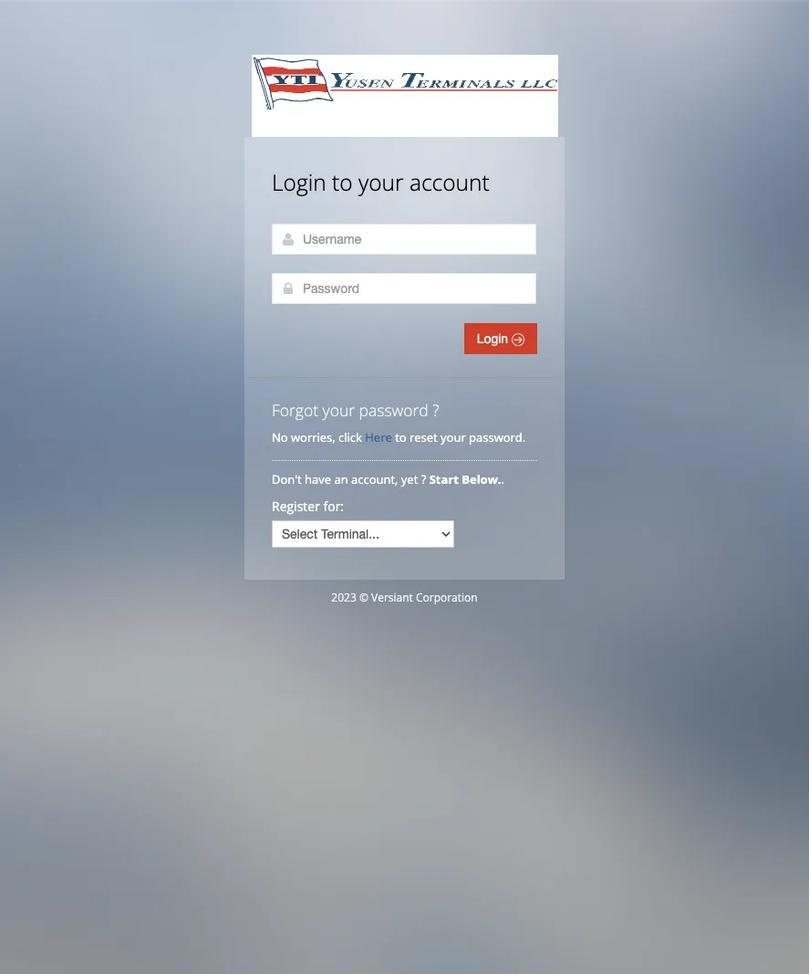 Task type: describe. For each thing, give the bounding box(es) containing it.
password.
[[469, 429, 526, 446]]

swapright image
[[512, 333, 525, 346]]

reset
[[410, 429, 438, 446]]

Password password field
[[272, 273, 537, 304]]

versiant
[[372, 590, 413, 605]]

corporation
[[416, 590, 478, 605]]

here link
[[365, 429, 392, 446]]

register for:
[[272, 498, 344, 515]]

login button
[[465, 323, 538, 354]]

Username text field
[[272, 224, 537, 255]]

an
[[335, 471, 348, 488]]

have
[[305, 471, 331, 488]]

0 horizontal spatial your
[[323, 399, 355, 421]]

start
[[430, 471, 459, 488]]

forgot
[[272, 399, 319, 421]]

2 horizontal spatial your
[[441, 429, 466, 446]]

©
[[360, 590, 369, 605]]

? inside forgot your password ? no worries, click here to reset your password.
[[433, 399, 440, 421]]



Task type: locate. For each thing, give the bounding box(es) containing it.
no
[[272, 429, 288, 446]]

to up the username text box
[[332, 167, 353, 197]]

1 horizontal spatial ?
[[433, 399, 440, 421]]

?
[[433, 399, 440, 421], [421, 471, 427, 488]]

0 vertical spatial to
[[332, 167, 353, 197]]

1 horizontal spatial login
[[477, 331, 512, 346]]

your right reset
[[441, 429, 466, 446]]

login inside "button"
[[477, 331, 512, 346]]

account
[[410, 167, 490, 197]]

0 horizontal spatial to
[[332, 167, 353, 197]]

login to your account
[[272, 167, 490, 197]]

click
[[339, 429, 362, 446]]

don't have an account, yet ? start below. .
[[272, 471, 508, 488]]

account,
[[352, 471, 398, 488]]

yet
[[402, 471, 418, 488]]

login for login to your account
[[272, 167, 327, 197]]

0 vertical spatial login
[[272, 167, 327, 197]]

0 horizontal spatial ?
[[421, 471, 427, 488]]

password
[[359, 399, 429, 421]]

worries,
[[291, 429, 336, 446]]

? up reset
[[433, 399, 440, 421]]

? right yet
[[421, 471, 427, 488]]

1 vertical spatial your
[[323, 399, 355, 421]]

below.
[[462, 471, 502, 488]]

for:
[[324, 498, 344, 515]]

1 horizontal spatial your
[[359, 167, 404, 197]]

1 horizontal spatial to
[[395, 429, 407, 446]]

don't
[[272, 471, 302, 488]]

login
[[272, 167, 327, 197], [477, 331, 512, 346]]

your up the username text box
[[359, 167, 404, 197]]

register
[[272, 498, 320, 515]]

0 horizontal spatial login
[[272, 167, 327, 197]]

1 vertical spatial login
[[477, 331, 512, 346]]

here
[[365, 429, 392, 446]]

to inside forgot your password ? no worries, click here to reset your password.
[[395, 429, 407, 446]]

to right the here
[[395, 429, 407, 446]]

user image
[[281, 232, 296, 247]]

.
[[502, 471, 505, 488]]

to
[[332, 167, 353, 197], [395, 429, 407, 446]]

2023
[[332, 590, 357, 605]]

2023 © versiant corporation
[[332, 590, 478, 605]]

1 vertical spatial ?
[[421, 471, 427, 488]]

0 vertical spatial your
[[359, 167, 404, 197]]

1 vertical spatial to
[[395, 429, 407, 446]]

your up click
[[323, 399, 355, 421]]

login for login
[[477, 331, 512, 346]]

lock image
[[281, 281, 296, 296]]

forgot your password ? no worries, click here to reset your password.
[[272, 399, 526, 446]]

your
[[359, 167, 404, 197], [323, 399, 355, 421], [441, 429, 466, 446]]

0 vertical spatial ?
[[433, 399, 440, 421]]

2 vertical spatial your
[[441, 429, 466, 446]]



